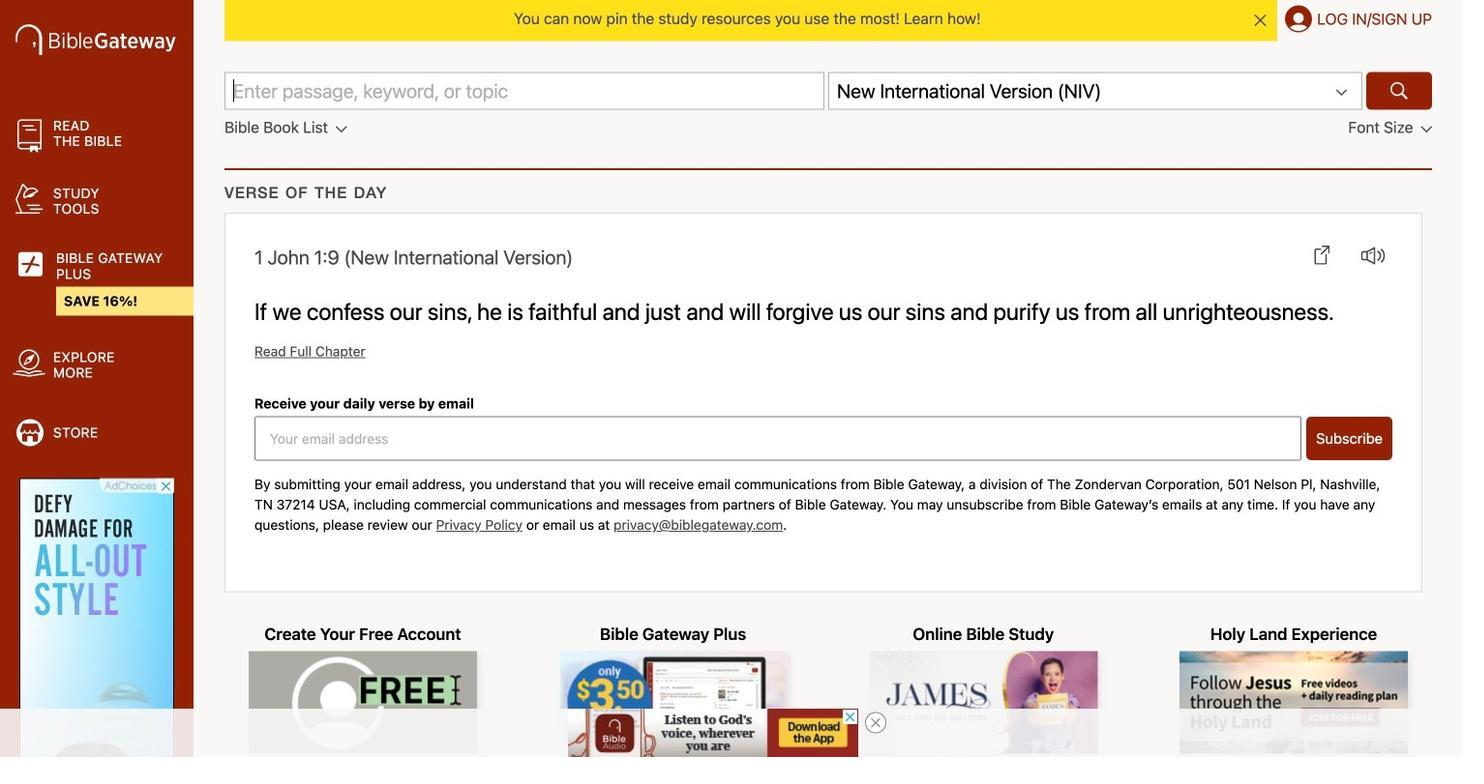 Task type: locate. For each thing, give the bounding box(es) containing it.
1 horizontal spatial advertisement element
[[568, 709, 858, 758]]

Your Email Address field
[[255, 417, 1302, 461]]

None search field
[[225, 72, 1432, 110]]

1 homepage block image image from the left
[[249, 652, 477, 755]]

homepage block image image
[[249, 652, 477, 755], [559, 652, 787, 755], [869, 652, 1098, 755], [1180, 652, 1408, 755]]

share image
[[1315, 246, 1330, 265]]

2 homepage block image image from the left
[[559, 652, 787, 755]]

advertisement element
[[19, 479, 174, 758], [568, 709, 858, 758]]



Task type: describe. For each thing, give the bounding box(es) containing it.
3 homepage block image image from the left
[[869, 652, 1098, 755]]

Quick Search text field
[[225, 72, 825, 110]]

user notice alert
[[194, 0, 1463, 41]]

search image
[[1388, 79, 1411, 102]]

4 homepage block image image from the left
[[1180, 652, 1408, 755]]

0 horizontal spatial advertisement element
[[19, 479, 174, 758]]



Task type: vqa. For each thing, say whether or not it's contained in the screenshot.
advertisement element
yes



